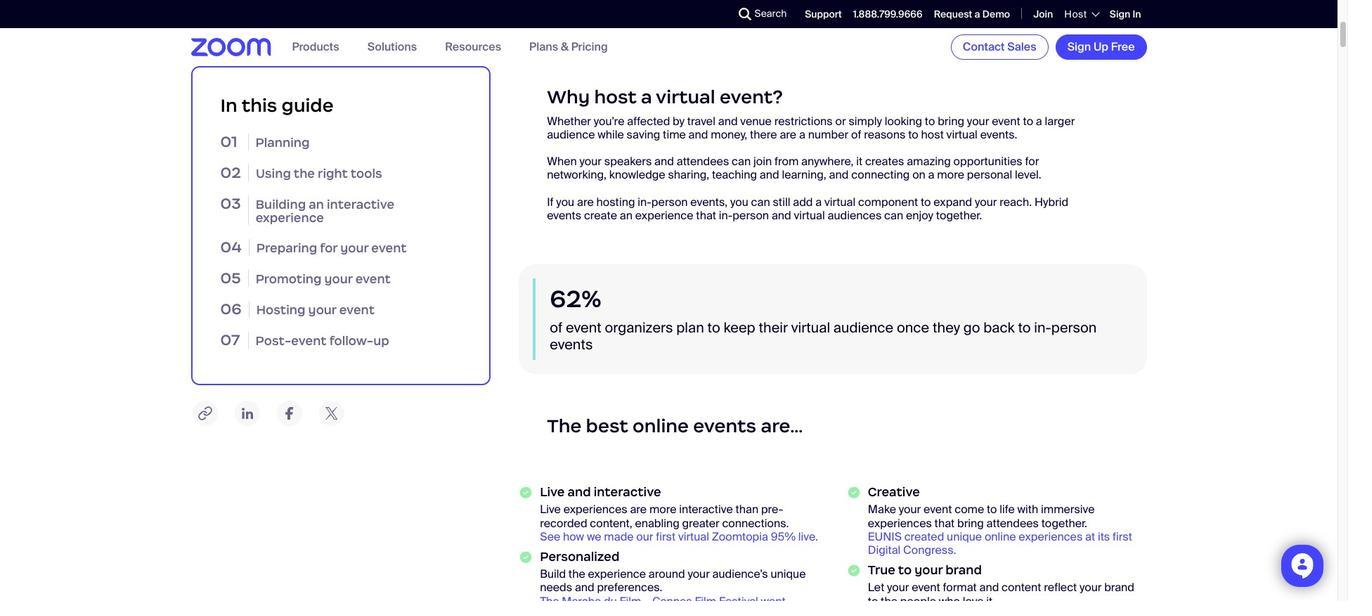 Task type: vqa. For each thing, say whether or not it's contained in the screenshot.
Digital Guide related to Your Guide to the Future of Courts
no



Task type: describe. For each thing, give the bounding box(es) containing it.
come
[[955, 502, 984, 517]]

a inside if you are hosting in-person events, you can still add a virtual component to expand your reach. hybrid events create an experience that in-person and virtual audiences can enjoy together.
[[816, 195, 822, 209]]

first inside live and interactive live experiences are more interactive than pre- recorded content, enabling greater connections. see how we made our first virtual zoomtopia 95% live.
[[656, 529, 676, 544]]

2 you from the left
[[730, 195, 749, 209]]

attendees inside creative make your event come to life with immersive experiences that bring attendees together. eunis created unique online experiences at its first digital congress.
[[987, 516, 1039, 531]]

demo
[[983, 8, 1010, 20]]

looking
[[885, 114, 922, 128]]

and left it
[[829, 168, 849, 182]]

05
[[220, 269, 241, 288]]

guide
[[282, 94, 334, 117]]

audience's
[[713, 567, 768, 582]]

to right "back"
[[1018, 319, 1031, 337]]

sign up free link
[[1056, 34, 1147, 60]]

event inside creative make your event come to life with immersive experiences that bring attendees together. eunis created unique online experiences at its first digital congress.
[[924, 502, 952, 517]]

person inside 62% of event organizers plan to keep their virtual audience once they go back to in-person events
[[1052, 319, 1097, 337]]

together. inside creative make your event come to life with immersive experiences that bring attendees together. eunis created unique online experiences at its first digital congress.
[[1042, 516, 1088, 531]]

creative
[[868, 485, 920, 500]]

right
[[318, 166, 348, 181]]

opportunities
[[954, 154, 1023, 169]]

virtual inside 'whether you're affected by travel and venue restrictions or simply looking to bring your event to a larger audience while saving time and money, there are a number of reasons to host virtual events.'
[[947, 127, 978, 142]]

62%
[[550, 283, 602, 314]]

reflect
[[1044, 580, 1077, 595]]

hybrid
[[1035, 195, 1069, 209]]

plan
[[677, 319, 704, 337]]

event inside 'whether you're affected by travel and venue restrictions or simply looking to bring your event to a larger audience while saving time and money, there are a number of reasons to host virtual events.'
[[992, 114, 1021, 128]]

to right reasons
[[908, 127, 919, 142]]

to left larger
[[1023, 114, 1034, 128]]

are inside 'whether you're affected by travel and venue restrictions or simply looking to bring your event to a larger audience while saving time and money, there are a number of reasons to host virtual events.'
[[780, 127, 797, 142]]

first inside creative make your event come to life with immersive experiences that bring attendees together. eunis created unique online experiences at its first digital congress.
[[1113, 529, 1133, 544]]

its
[[1098, 529, 1110, 544]]

when your speakers and attendees can join from anywhere, it creates amazing opportunities for networking, knowledge sharing, teaching and learning, and connecting on a more personal level.
[[547, 154, 1042, 182]]

a inside when your speakers and attendees can join from anywhere, it creates amazing opportunities for networking, knowledge sharing, teaching and learning, and connecting on a more personal level.
[[928, 168, 935, 182]]

experience inside building an interactive experience
[[256, 210, 324, 226]]

content
[[1002, 580, 1042, 595]]

networking,
[[547, 168, 607, 182]]

0 horizontal spatial brand
[[946, 563, 982, 578]]

planning
[[256, 135, 310, 150]]

events.
[[981, 127, 1018, 142]]

life
[[1000, 502, 1015, 517]]

make
[[868, 502, 896, 517]]

and inside true to your brand let your event format and content reflect your brand to the people who love it.
[[980, 580, 999, 595]]

contact sales
[[963, 39, 1037, 54]]

the for build
[[569, 567, 585, 582]]

more inside when your speakers and attendees can join from anywhere, it creates amazing opportunities for networking, knowledge sharing, teaching and learning, and connecting on a more personal level.
[[937, 168, 965, 182]]

host inside 'whether you're affected by travel and venue restrictions or simply looking to bring your event to a larger audience while saving time and money, there are a number of reasons to host virtual events.'
[[921, 127, 944, 142]]

plans & pricing
[[529, 40, 608, 54]]

join
[[754, 154, 772, 169]]

saving
[[627, 127, 660, 142]]

sign up free
[[1068, 39, 1135, 54]]

at
[[1086, 529, 1096, 544]]

that inside if you are hosting in-person events, you can still add a virtual component to expand your reach. hybrid events create an experience that in-person and virtual audiences can enjoy together.
[[696, 208, 716, 223]]

promoting
[[256, 272, 322, 287]]

the
[[547, 415, 582, 438]]

sign in link
[[1110, 8, 1141, 20]]

best
[[586, 415, 628, 438]]

enabling
[[635, 516, 680, 531]]

live and interactive live experiences are more interactive than pre- recorded content, enabling greater connections. see how we made our first virtual zoomtopia 95% live.
[[540, 485, 818, 544]]

when
[[547, 154, 577, 169]]

products
[[292, 40, 339, 54]]

are inside live and interactive live experiences are more interactive than pre- recorded content, enabling greater connections. see how we made our first virtual zoomtopia 95% live.
[[630, 502, 647, 517]]

your inside if you are hosting in-person events, you can still add a virtual component to expand your reach. hybrid events create an experience that in-person and virtual audiences can enjoy together.
[[975, 195, 997, 209]]

see
[[540, 529, 561, 544]]

copy link image
[[191, 399, 219, 428]]

0 horizontal spatial for
[[320, 241, 338, 256]]

to right plan at the bottom of page
[[708, 319, 720, 337]]

an inside building an interactive experience
[[309, 197, 324, 212]]

sales
[[1008, 39, 1037, 54]]

zoom logo image
[[191, 38, 271, 56]]

a left demo on the top right of page
[[975, 8, 980, 20]]

interactive for and
[[594, 485, 661, 500]]

promoting your event
[[256, 272, 391, 287]]

on
[[913, 168, 926, 182]]

1 horizontal spatial in
[[1133, 8, 1141, 20]]

1 you from the left
[[556, 195, 575, 209]]

learning,
[[782, 168, 827, 182]]

and inside build the experience around your audience's unique needs and preferences.
[[575, 580, 595, 595]]

of inside 62% of event organizers plan to keep their virtual audience once they go back to in-person events
[[550, 319, 563, 337]]

sign for sign up free
[[1068, 39, 1091, 54]]

event inside true to your brand let your event format and content reflect your brand to the people who love it.
[[912, 580, 941, 595]]

building
[[256, 197, 306, 212]]

1.888.799.9666
[[853, 8, 923, 20]]

event?
[[720, 86, 783, 108]]

hosting
[[597, 195, 635, 209]]

1 horizontal spatial experiences
[[868, 516, 932, 531]]

you're
[[594, 114, 625, 128]]

can inside when your speakers and attendees can join from anywhere, it creates amazing opportunities for networking, knowledge sharing, teaching and learning, and connecting on a more personal level.
[[732, 154, 751, 169]]

2 horizontal spatial interactive
[[679, 502, 733, 517]]

their
[[759, 319, 788, 337]]

larger
[[1045, 114, 1075, 128]]

back
[[984, 319, 1015, 337]]

plans & pricing link
[[529, 40, 608, 54]]

sign in
[[1110, 8, 1141, 20]]

your down congress.
[[915, 563, 943, 578]]

people
[[900, 594, 936, 601]]

eunis
[[868, 529, 902, 544]]

made
[[604, 529, 634, 544]]

host
[[1065, 8, 1088, 20]]

time
[[663, 127, 686, 142]]

zoomtopia
[[712, 529, 768, 544]]

0 horizontal spatial host
[[594, 86, 637, 108]]

are inside if you are hosting in-person events, you can still add a virtual component to expand your reach. hybrid events create an experience that in-person and virtual audiences can enjoy together.
[[577, 195, 594, 209]]

facebook image
[[275, 399, 303, 428]]

recorded
[[540, 516, 587, 531]]

building an interactive experience
[[256, 197, 394, 226]]

virtual right still
[[794, 208, 825, 223]]

a up affected
[[641, 86, 652, 108]]

tools
[[351, 166, 382, 181]]

hosting your event
[[256, 302, 375, 318]]

to right true
[[898, 563, 912, 578]]

congress.
[[904, 543, 956, 558]]

create
[[584, 208, 617, 223]]

using the right tools
[[256, 166, 382, 181]]

events inside if you are hosting in-person events, you can still add a virtual component to expand your reach. hybrid events create an experience that in-person and virtual audiences can enjoy together.
[[547, 208, 582, 223]]

a left larger
[[1036, 114, 1043, 128]]

together. inside if you are hosting in-person events, you can still add a virtual component to expand your reach. hybrid events create an experience that in-person and virtual audiences can enjoy together.
[[936, 208, 982, 223]]

up
[[373, 333, 389, 349]]

format
[[943, 580, 977, 595]]

your right let
[[887, 580, 909, 595]]

support link
[[805, 8, 842, 20]]

created
[[905, 529, 944, 544]]

2 horizontal spatial experiences
[[1019, 529, 1083, 544]]

whether you're affected by travel and venue restrictions or simply looking to bring your event to a larger audience while saving time and money, there are a number of reasons to host virtual events.
[[547, 114, 1075, 142]]



Task type: locate. For each thing, give the bounding box(es) containing it.
around
[[649, 567, 685, 582]]

1 horizontal spatial attendees
[[987, 516, 1039, 531]]

your down personal
[[975, 195, 997, 209]]

preparing
[[256, 241, 317, 256]]

2 first from the left
[[1113, 529, 1133, 544]]

virtual
[[656, 86, 716, 108], [947, 127, 978, 142], [825, 195, 856, 209], [794, 208, 825, 223], [792, 319, 830, 337], [678, 529, 709, 544]]

from
[[775, 154, 799, 169]]

1 live from the top
[[540, 485, 565, 500]]

0 vertical spatial together.
[[936, 208, 982, 223]]

needs
[[540, 580, 572, 595]]

0 vertical spatial host
[[594, 86, 637, 108]]

2 vertical spatial are
[[630, 502, 647, 517]]

the left right
[[294, 166, 315, 181]]

1 horizontal spatial an
[[620, 208, 633, 223]]

hosting
[[256, 302, 305, 318]]

connections.
[[722, 516, 789, 531]]

travel
[[687, 114, 716, 128]]

your inside build the experience around your audience's unique needs and preferences.
[[688, 567, 710, 582]]

1.888.799.9666 link
[[853, 8, 923, 20]]

a left number
[[799, 127, 806, 142]]

to left 'life'
[[987, 502, 997, 517]]

1 vertical spatial live
[[540, 502, 561, 517]]

connecting
[[852, 168, 910, 182]]

07
[[220, 331, 240, 350]]

your inside 'whether you're affected by travel and venue restrictions or simply looking to bring your event to a larger audience while saving time and money, there are a number of reasons to host virtual events.'
[[967, 114, 989, 128]]

1 horizontal spatial are
[[630, 502, 647, 517]]

1 vertical spatial online
[[985, 529, 1016, 544]]

can left still
[[751, 195, 770, 209]]

2 horizontal spatial are
[[780, 127, 797, 142]]

0 horizontal spatial unique
[[771, 567, 806, 582]]

your up promoting your event
[[340, 241, 369, 256]]

attendees
[[677, 154, 729, 169], [987, 516, 1039, 531]]

online down 'life'
[[985, 529, 1016, 544]]

contact sales link
[[951, 34, 1049, 60]]

unique down the come
[[947, 529, 982, 544]]

sign left up
[[1068, 39, 1091, 54]]

reasons
[[864, 127, 906, 142]]

1 horizontal spatial person
[[733, 208, 769, 223]]

preparing for your event
[[256, 241, 407, 256]]

why
[[547, 86, 590, 108]]

1 horizontal spatial first
[[1113, 529, 1133, 544]]

1 vertical spatial more
[[650, 502, 677, 517]]

1 vertical spatial together.
[[1042, 516, 1088, 531]]

0 horizontal spatial interactive
[[327, 197, 394, 212]]

linkedin image
[[233, 399, 261, 428]]

live
[[540, 485, 565, 500], [540, 502, 561, 517]]

and
[[718, 114, 738, 128], [689, 127, 708, 142], [655, 154, 674, 169], [760, 168, 779, 182], [829, 168, 849, 182], [772, 208, 791, 223], [568, 485, 591, 500], [575, 580, 595, 595], [980, 580, 999, 595]]

events
[[547, 208, 582, 223], [550, 336, 593, 354], [693, 415, 757, 438]]

see how we made our first virtual zoomtopia 95% live. link
[[540, 529, 818, 544]]

once
[[897, 319, 930, 337]]

for up reach.
[[1025, 154, 1039, 169]]

that inside creative make your event come to life with immersive experiences that bring attendees together. eunis created unique online experiences at its first digital congress.
[[935, 516, 955, 531]]

experiences inside live and interactive live experiences are more interactive than pre- recorded content, enabling greater connections. see how we made our first virtual zoomtopia 95% live.
[[564, 502, 628, 517]]

1 horizontal spatial you
[[730, 195, 749, 209]]

in- right "back"
[[1034, 319, 1052, 337]]

0 vertical spatial brand
[[946, 563, 982, 578]]

interactive inside building an interactive experience
[[327, 197, 394, 212]]

1 horizontal spatial of
[[851, 127, 862, 142]]

online
[[633, 415, 689, 438], [985, 529, 1016, 544]]

go
[[964, 319, 980, 337]]

simply
[[849, 114, 882, 128]]

live up see on the left bottom
[[540, 502, 561, 517]]

that up congress.
[[935, 516, 955, 531]]

1 vertical spatial of
[[550, 319, 563, 337]]

using
[[256, 166, 291, 181]]

1 vertical spatial bring
[[958, 516, 984, 531]]

to left expand
[[921, 195, 931, 209]]

events left "are…"
[[693, 415, 757, 438]]

62% of event organizers plan to keep their virtual audience once they go back to in-person events
[[550, 283, 1097, 354]]

0 horizontal spatial are
[[577, 195, 594, 209]]

and up recorded
[[568, 485, 591, 500]]

06
[[220, 300, 242, 319]]

together. right the enjoy
[[936, 208, 982, 223]]

products button
[[292, 40, 339, 54]]

virtual left the events. on the right top of page
[[947, 127, 978, 142]]

events,
[[691, 195, 728, 209]]

you right if
[[556, 195, 575, 209]]

live.
[[799, 529, 818, 544]]

your right reflect
[[1080, 580, 1102, 595]]

more up see how we made our first virtual zoomtopia 95% live. link
[[650, 502, 677, 517]]

host button
[[1065, 8, 1099, 20]]

1 horizontal spatial that
[[935, 516, 955, 531]]

virtual up by
[[656, 86, 716, 108]]

0 vertical spatial interactive
[[327, 197, 394, 212]]

host up "you're"
[[594, 86, 637, 108]]

to down true
[[868, 594, 878, 601]]

build the experience around your audience's unique needs and preferences.
[[540, 567, 806, 595]]

the inside build the experience around your audience's unique needs and preferences.
[[569, 567, 585, 582]]

attendees right the come
[[987, 516, 1039, 531]]

1 horizontal spatial unique
[[947, 529, 982, 544]]

0 horizontal spatial audience
[[547, 127, 595, 142]]

search image
[[739, 8, 751, 20], [739, 8, 751, 20]]

the down true
[[881, 594, 898, 601]]

0 vertical spatial the
[[294, 166, 315, 181]]

0 horizontal spatial first
[[656, 529, 676, 544]]

event inside 62% of event organizers plan to keep their virtual audience once they go back to in-person events
[[566, 319, 602, 337]]

brand down its
[[1105, 580, 1135, 595]]

sign for sign in
[[1110, 8, 1131, 20]]

in- inside 62% of event organizers plan to keep their virtual audience once they go back to in-person events
[[1034, 319, 1052, 337]]

more inside live and interactive live experiences are more interactive than pre- recorded content, enabling greater connections. see how we made our first virtual zoomtopia 95% live.
[[650, 502, 677, 517]]

sign up free
[[1110, 8, 1131, 20]]

add
[[793, 195, 813, 209]]

solutions button
[[367, 40, 417, 54]]

unique inside build the experience around your audience's unique needs and preferences.
[[771, 567, 806, 582]]

2 horizontal spatial in-
[[1034, 319, 1052, 337]]

digital
[[868, 543, 901, 558]]

0 vertical spatial online
[[633, 415, 689, 438]]

0 vertical spatial of
[[851, 127, 862, 142]]

None search field
[[687, 3, 742, 25]]

search
[[755, 7, 787, 20]]

unique down 95%
[[771, 567, 806, 582]]

online inside creative make your event come to life with immersive experiences that bring attendees together. eunis created unique online experiences at its first digital congress.
[[985, 529, 1016, 544]]

interactive down tools
[[327, 197, 394, 212]]

for up promoting your event
[[320, 241, 338, 256]]

1 vertical spatial attendees
[[987, 516, 1039, 531]]

0 vertical spatial audience
[[547, 127, 595, 142]]

speakers
[[604, 154, 652, 169]]

expand
[[934, 195, 972, 209]]

1 vertical spatial for
[[320, 241, 338, 256]]

and left add
[[772, 208, 791, 223]]

0 horizontal spatial the
[[294, 166, 315, 181]]

your right around
[[688, 567, 710, 582]]

anywhere,
[[802, 154, 854, 169]]

than
[[736, 502, 759, 517]]

virtual inside 62% of event organizers plan to keep their virtual audience once they go back to in-person events
[[792, 319, 830, 337]]

0 horizontal spatial person
[[652, 195, 688, 209]]

0 horizontal spatial together.
[[936, 208, 982, 223]]

an inside if you are hosting in-person events, you can still add a virtual component to expand your reach. hybrid events create an experience that in-person and virtual audiences can enjoy together.
[[620, 208, 633, 223]]

sharing,
[[668, 168, 710, 182]]

0 vertical spatial that
[[696, 208, 716, 223]]

1 vertical spatial are
[[577, 195, 594, 209]]

a right add
[[816, 195, 822, 209]]

audience
[[547, 127, 595, 142], [834, 319, 894, 337]]

1 horizontal spatial more
[[937, 168, 965, 182]]

experiences up digital
[[868, 516, 932, 531]]

1 horizontal spatial interactive
[[594, 485, 661, 500]]

0 horizontal spatial an
[[309, 197, 324, 212]]

events left the create
[[547, 208, 582, 223]]

audience up when
[[547, 127, 595, 142]]

1 horizontal spatial host
[[921, 127, 944, 142]]

your up post-event follow-up
[[308, 302, 337, 318]]

0 horizontal spatial more
[[650, 502, 677, 517]]

1 vertical spatial audience
[[834, 319, 894, 337]]

2 horizontal spatial the
[[881, 594, 898, 601]]

that
[[696, 208, 716, 223], [935, 516, 955, 531]]

and right travel
[[718, 114, 738, 128]]

audience inside 'whether you're affected by travel and venue restrictions or simply looking to bring your event to a larger audience while saving time and money, there are a number of reasons to host virtual events.'
[[547, 127, 595, 142]]

are…
[[761, 415, 803, 438]]

your up opportunities
[[967, 114, 989, 128]]

0 horizontal spatial attendees
[[677, 154, 729, 169]]

0 vertical spatial for
[[1025, 154, 1039, 169]]

can left join
[[732, 154, 751, 169]]

twitter image
[[317, 399, 346, 428]]

of right 'or' on the top right
[[851, 127, 862, 142]]

experience down made
[[588, 567, 646, 582]]

experience up preparing
[[256, 210, 324, 226]]

1 vertical spatial unique
[[771, 567, 806, 582]]

04
[[220, 238, 242, 257]]

with
[[1018, 502, 1039, 517]]

0 vertical spatial sign
[[1110, 8, 1131, 20]]

in-
[[638, 195, 652, 209], [719, 208, 733, 223], [1034, 319, 1052, 337]]

virtual up around
[[678, 529, 709, 544]]

that down sharing, on the top
[[696, 208, 716, 223]]

request a demo
[[934, 8, 1010, 20]]

we
[[587, 529, 602, 544]]

audience inside 62% of event organizers plan to keep their virtual audience once they go back to in-person events
[[834, 319, 894, 337]]

interactive up content,
[[594, 485, 661, 500]]

2 vertical spatial events
[[693, 415, 757, 438]]

experiences down immersive
[[1019, 529, 1083, 544]]

2 live from the top
[[540, 502, 561, 517]]

first right its
[[1113, 529, 1133, 544]]

experiences
[[564, 502, 628, 517], [868, 516, 932, 531], [1019, 529, 1083, 544]]

1 vertical spatial interactive
[[594, 485, 661, 500]]

attendees down money,
[[677, 154, 729, 169]]

and right needs
[[575, 580, 595, 595]]

0 vertical spatial live
[[540, 485, 565, 500]]

0 horizontal spatial of
[[550, 319, 563, 337]]

events down "62%"
[[550, 336, 593, 354]]

if
[[547, 195, 554, 209]]

and inside live and interactive live experiences are more interactive than pre- recorded content, enabling greater connections. see how we made our first virtual zoomtopia 95% live.
[[568, 485, 591, 500]]

1 horizontal spatial online
[[985, 529, 1016, 544]]

0 horizontal spatial experiences
[[564, 502, 628, 517]]

1 vertical spatial brand
[[1105, 580, 1135, 595]]

resources
[[445, 40, 501, 54]]

bring inside creative make your event come to life with immersive experiences that bring attendees together. eunis created unique online experiences at its first digital congress.
[[958, 516, 984, 531]]

are right 'there'
[[780, 127, 797, 142]]

and right by
[[689, 127, 708, 142]]

0 vertical spatial more
[[937, 168, 965, 182]]

1 vertical spatial events
[[550, 336, 593, 354]]

virtual right add
[[825, 195, 856, 209]]

and up still
[[760, 168, 779, 182]]

1 vertical spatial host
[[921, 127, 944, 142]]

host up amazing in the top right of the page
[[921, 127, 944, 142]]

a right on on the right top
[[928, 168, 935, 182]]

interactive up see how we made our first virtual zoomtopia 95% live. link
[[679, 502, 733, 517]]

attendees inside when your speakers and attendees can join from anywhere, it creates amazing opportunities for networking, knowledge sharing, teaching and learning, and connecting on a more personal level.
[[677, 154, 729, 169]]

1 vertical spatial the
[[569, 567, 585, 582]]

together. right with
[[1042, 516, 1088, 531]]

to inside if you are hosting in-person events, you can still add a virtual component to expand your reach. hybrid events create an experience that in-person and virtual audiences can enjoy together.
[[921, 195, 931, 209]]

your inside creative make your event come to life with immersive experiences that bring attendees together. eunis created unique online experiences at its first digital congress.
[[899, 502, 921, 517]]

your down creative
[[899, 502, 921, 517]]

an down using the right tools on the top
[[309, 197, 324, 212]]

number
[[808, 127, 849, 142]]

1 horizontal spatial together.
[[1042, 516, 1088, 531]]

brand up the format
[[946, 563, 982, 578]]

they
[[933, 319, 960, 337]]

and right the format
[[980, 580, 999, 595]]

eunis created unique online experiences at its first digital congress. link
[[868, 529, 1133, 558]]

the for using
[[294, 166, 315, 181]]

social sharing element
[[191, 399, 491, 428]]

the inside true to your brand let your event format and content reflect your brand to the people who love it.
[[881, 594, 898, 601]]

bring left 'life'
[[958, 516, 984, 531]]

pricing
[[571, 40, 608, 54]]

if you are hosting in-person events, you can still add a virtual component to expand your reach. hybrid events create an experience that in-person and virtual audiences can enjoy together.
[[547, 195, 1069, 223]]

venue
[[741, 114, 772, 128]]

support
[[805, 8, 842, 20]]

1 horizontal spatial the
[[569, 567, 585, 582]]

enjoy
[[906, 208, 934, 223]]

unique inside creative make your event come to life with immersive experiences that bring attendees together. eunis created unique online experiences at its first digital congress.
[[947, 529, 982, 544]]

experience inside build the experience around your audience's unique needs and preferences.
[[588, 567, 646, 582]]

in- down teaching
[[719, 208, 733, 223]]

0 horizontal spatial in-
[[638, 195, 652, 209]]

1 horizontal spatial brand
[[1105, 580, 1135, 595]]

0 horizontal spatial you
[[556, 195, 575, 209]]

03
[[220, 194, 241, 213]]

0 horizontal spatial in
[[220, 94, 238, 117]]

0 horizontal spatial online
[[633, 415, 689, 438]]

1 horizontal spatial for
[[1025, 154, 1039, 169]]

greater
[[682, 516, 720, 531]]

0 vertical spatial bring
[[938, 114, 965, 128]]

1 vertical spatial sign
[[1068, 39, 1091, 54]]

in up free
[[1133, 8, 1141, 20]]

your inside when your speakers and attendees can join from anywhere, it creates amazing opportunities for networking, knowledge sharing, teaching and learning, and connecting on a more personal level.
[[580, 154, 602, 169]]

and down the time
[[655, 154, 674, 169]]

0 horizontal spatial sign
[[1068, 39, 1091, 54]]

bring inside 'whether you're affected by travel and venue restrictions or simply looking to bring your event to a larger audience while saving time and money, there are a number of reasons to host virtual events.'
[[938, 114, 965, 128]]

creates
[[865, 154, 904, 169]]

1 horizontal spatial audience
[[834, 319, 894, 337]]

immersive
[[1041, 502, 1095, 517]]

interactive
[[327, 197, 394, 212], [594, 485, 661, 500], [679, 502, 733, 517]]

follow-
[[329, 333, 373, 349]]

0 vertical spatial in
[[1133, 8, 1141, 20]]

experience inside if you are hosting in-person events, you can still add a virtual component to expand your reach. hybrid events create an experience that in-person and virtual audiences can enjoy together.
[[635, 208, 694, 223]]

0 vertical spatial attendees
[[677, 154, 729, 169]]

first right our
[[656, 529, 676, 544]]

content,
[[590, 516, 632, 531]]

2 horizontal spatial person
[[1052, 319, 1097, 337]]

virtual right their
[[792, 319, 830, 337]]

1 first from the left
[[656, 529, 676, 544]]

solutions
[[367, 40, 417, 54]]

for inside when your speakers and attendees can join from anywhere, it creates amazing opportunities for networking, knowledge sharing, teaching and learning, and connecting on a more personal level.
[[1025, 154, 1039, 169]]

knowledge
[[609, 168, 666, 182]]

post-
[[256, 333, 291, 349]]

2 vertical spatial interactive
[[679, 502, 733, 517]]

interactive for an
[[327, 197, 394, 212]]

to inside creative make your event come to life with immersive experiences that bring attendees together. eunis created unique online experiences at its first digital congress.
[[987, 502, 997, 517]]

the
[[294, 166, 315, 181], [569, 567, 585, 582], [881, 594, 898, 601]]

1 vertical spatial that
[[935, 516, 955, 531]]

request
[[934, 8, 973, 20]]

1 vertical spatial in
[[220, 94, 238, 117]]

your right when
[[580, 154, 602, 169]]

events inside 62% of event organizers plan to keep their virtual audience once they go back to in-person events
[[550, 336, 593, 354]]

are down networking,
[[577, 195, 594, 209]]

can left the enjoy
[[885, 208, 904, 223]]

of inside 'whether you're affected by travel and venue restrictions or simply looking to bring your event to a larger audience while saving time and money, there are a number of reasons to host virtual events.'
[[851, 127, 862, 142]]

virtual inside live and interactive live experiences are more interactive than pre- recorded content, enabling greater connections. see how we made our first virtual zoomtopia 95% live.
[[678, 529, 709, 544]]

an right the create
[[620, 208, 633, 223]]

audience left once on the right of the page
[[834, 319, 894, 337]]

are up our
[[630, 502, 647, 517]]

1 horizontal spatial sign
[[1110, 8, 1131, 20]]

0 horizontal spatial that
[[696, 208, 716, 223]]

your down preparing for your event
[[324, 272, 353, 287]]

bring up amazing in the top right of the page
[[938, 114, 965, 128]]

0 vertical spatial unique
[[947, 529, 982, 544]]

you down teaching
[[730, 195, 749, 209]]

affected
[[627, 114, 670, 128]]

0 vertical spatial are
[[780, 127, 797, 142]]

our
[[636, 529, 653, 544]]

1 horizontal spatial in-
[[719, 208, 733, 223]]

contact
[[963, 39, 1005, 54]]

to right looking
[[925, 114, 935, 128]]

01
[[220, 132, 237, 151]]

2 vertical spatial the
[[881, 594, 898, 601]]

live up recorded
[[540, 485, 565, 500]]

experience down sharing, on the top
[[635, 208, 694, 223]]

experiences up we
[[564, 502, 628, 517]]

in left this
[[220, 94, 238, 117]]

in- down knowledge
[[638, 195, 652, 209]]

of down "62%"
[[550, 319, 563, 337]]

0 vertical spatial events
[[547, 208, 582, 223]]

more up expand
[[937, 168, 965, 182]]

the down 'personalized'
[[569, 567, 585, 582]]

it
[[856, 154, 863, 169]]

and inside if you are hosting in-person events, you can still add a virtual component to expand your reach. hybrid events create an experience that in-person and virtual audiences can enjoy together.
[[772, 208, 791, 223]]



